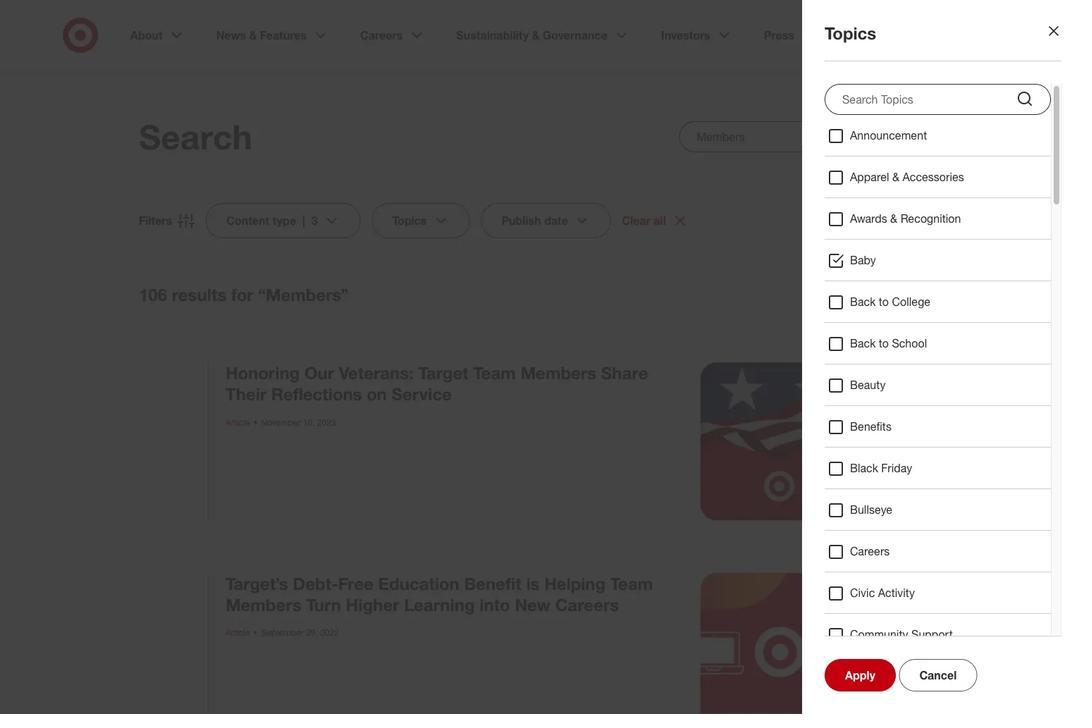 Task type: describe. For each thing, give the bounding box(es) containing it.
careers inside topics dialog
[[850, 544, 890, 558]]

29,
[[306, 628, 318, 638]]

benefit
[[464, 573, 522, 594]]

learning
[[404, 594, 475, 615]]

target's
[[226, 573, 288, 594]]

new
[[515, 594, 551, 615]]

topics dialog
[[0, 0, 1085, 714]]

"members"
[[258, 285, 349, 305]]

bullseye
[[850, 503, 893, 517]]

civic activity
[[850, 586, 915, 600]]

november 10, 2023
[[261, 417, 336, 428]]

& for awards
[[891, 212, 898, 225]]

accessories
[[903, 170, 965, 184]]

type  |  3
[[273, 214, 318, 227]]

Benefits checkbox
[[828, 419, 845, 436]]

for
[[231, 285, 254, 305]]

topics inside dialog
[[825, 23, 877, 43]]

is
[[526, 573, 540, 594]]

article for honoring our veterans: target team members share their reflections on service
[[226, 417, 250, 428]]

Search search field
[[679, 121, 946, 152]]

awards
[[850, 212, 888, 225]]

beauty
[[850, 378, 886, 392]]

apparel
[[850, 170, 890, 184]]

reflections
[[271, 384, 362, 404]]

Black Friday checkbox
[[828, 460, 845, 477]]

college
[[892, 295, 931, 309]]

2022
[[320, 628, 339, 638]]

apply button
[[825, 659, 896, 692]]

september
[[261, 628, 304, 638]]

community support
[[850, 628, 953, 641]]

helping
[[544, 573, 606, 594]]

publish
[[502, 214, 541, 227]]

black
[[850, 461, 879, 475]]

clear
[[622, 214, 651, 227]]

turn
[[306, 594, 341, 615]]

clear all
[[622, 214, 666, 227]]

2023
[[317, 417, 336, 428]]

community
[[850, 628, 909, 641]]

Search Topics search field
[[825, 84, 1051, 115]]

filters
[[139, 214, 172, 227]]

Back to College checkbox
[[828, 294, 845, 311]]

cancel
[[920, 668, 957, 682]]

share
[[601, 363, 648, 383]]

topics inside button
[[392, 214, 427, 227]]

careers inside "target's debt-free education benefit is helping team members turn higher learning into new careers"
[[556, 594, 619, 615]]

on
[[367, 384, 387, 404]]

back to school
[[850, 336, 928, 350]]

106
[[139, 285, 167, 305]]

target
[[419, 363, 469, 383]]

their
[[226, 384, 267, 404]]

baby
[[850, 253, 876, 267]]

apparel & accessories
[[850, 170, 965, 184]]

announcement
[[850, 128, 927, 142]]

november
[[261, 417, 301, 428]]

education
[[378, 573, 460, 594]]

veterans:
[[339, 363, 414, 383]]

apply
[[845, 668, 876, 682]]

activity
[[878, 586, 915, 600]]

school
[[892, 336, 928, 350]]

publish date
[[502, 214, 568, 227]]

back for back to school
[[850, 336, 876, 350]]

results
[[172, 285, 227, 305]]

friday
[[882, 461, 913, 475]]

honoring our veterans: target team members share their reflections on service link
[[226, 363, 648, 404]]



Task type: vqa. For each thing, say whether or not it's contained in the screenshot.
SHOP link
no



Task type: locate. For each thing, give the bounding box(es) containing it.
1 horizontal spatial topics
[[825, 23, 877, 43]]

debt-
[[293, 573, 338, 594]]

Civic Activity checkbox
[[828, 585, 845, 602]]

0 vertical spatial topics
[[825, 23, 877, 43]]

honoring
[[226, 363, 300, 383]]

1 vertical spatial back
[[850, 336, 876, 350]]

10,
[[303, 417, 315, 428]]

0 vertical spatial article link
[[226, 417, 250, 428]]

cancel button
[[899, 659, 978, 692]]

article link
[[226, 417, 250, 428], [226, 628, 250, 638]]

0 vertical spatial careers
[[850, 544, 890, 558]]

a graphic of a red, white and blue flag with white stars and the target logo. image
[[701, 362, 859, 521]]

Community Support checkbox
[[828, 627, 845, 644]]

topics
[[825, 23, 877, 43], [392, 214, 427, 227]]

& right apparel on the top right of page
[[893, 170, 900, 184]]

topics button
[[372, 203, 470, 238]]

article
[[226, 417, 250, 428], [226, 628, 250, 638]]

to for college
[[879, 295, 889, 309]]

team right helping
[[611, 573, 653, 594]]

recognition
[[901, 212, 961, 225]]

Beauty checkbox
[[828, 377, 845, 394]]

into
[[480, 594, 510, 615]]

content
[[226, 214, 269, 227]]

Baby checkbox
[[828, 252, 845, 269]]

free
[[338, 573, 374, 594]]

to for school
[[879, 336, 889, 350]]

1 vertical spatial members
[[226, 594, 301, 615]]

benefits
[[850, 420, 892, 433]]

target's debt-free education benefit is helping team members turn higher learning into new careers
[[226, 573, 653, 615]]

Announcement checkbox
[[828, 128, 845, 145]]

&
[[893, 170, 900, 184], [891, 212, 898, 225]]

our
[[305, 363, 334, 383]]

black friday
[[850, 461, 913, 475]]

members
[[521, 363, 597, 383], [226, 594, 301, 615]]

article link left september
[[226, 628, 250, 638]]

1 vertical spatial &
[[891, 212, 898, 225]]

back right back to school checkbox at the top of the page
[[850, 336, 876, 350]]

0 horizontal spatial members
[[226, 594, 301, 615]]

september 29, 2022
[[261, 628, 339, 638]]

support
[[912, 628, 953, 641]]

1 to from the top
[[879, 295, 889, 309]]

awards & recognition
[[850, 212, 961, 225]]

to
[[879, 295, 889, 309], [879, 336, 889, 350]]

members inside "target's debt-free education benefit is helping team members turn higher learning into new careers"
[[226, 594, 301, 615]]

members down target's
[[226, 594, 301, 615]]

1 article link from the top
[[226, 417, 250, 428]]

team right the target
[[473, 363, 516, 383]]

Careers checkbox
[[828, 544, 845, 561]]

Bullseye checkbox
[[828, 502, 845, 519]]

higher
[[346, 594, 400, 615]]

date
[[544, 214, 568, 227]]

2 article from the top
[[226, 628, 250, 638]]

0 horizontal spatial careers
[[556, 594, 619, 615]]

honoring our veterans: target team members share their reflections on service
[[226, 363, 648, 404]]

team
[[473, 363, 516, 383], [611, 573, 653, 594]]

1 vertical spatial careers
[[556, 594, 619, 615]]

back right "back to college" option
[[850, 295, 876, 309]]

publish date button
[[481, 203, 611, 238]]

1 article from the top
[[226, 417, 250, 428]]

1 vertical spatial team
[[611, 573, 653, 594]]

Awards & Recognition checkbox
[[828, 211, 845, 228]]

1 back from the top
[[850, 295, 876, 309]]

1 vertical spatial to
[[879, 336, 889, 350]]

logo image
[[701, 573, 859, 714]]

& for apparel
[[893, 170, 900, 184]]

content type  |  3 button
[[206, 203, 361, 238]]

1 vertical spatial article link
[[226, 628, 250, 638]]

106 results for "members"
[[139, 285, 349, 305]]

search
[[139, 116, 252, 157]]

0 vertical spatial back
[[850, 295, 876, 309]]

target's debt-free education benefit is helping team members turn higher learning into new careers link
[[226, 573, 653, 615]]

to left college
[[879, 295, 889, 309]]

clear all button
[[622, 212, 689, 229]]

0 vertical spatial members
[[521, 363, 597, 383]]

to left school
[[879, 336, 889, 350]]

2 article link from the top
[[226, 628, 250, 638]]

0 vertical spatial article
[[226, 417, 250, 428]]

team inside "target's debt-free education benefit is helping team members turn higher learning into new careers"
[[611, 573, 653, 594]]

article link down 'their'
[[226, 417, 250, 428]]

2 to from the top
[[879, 336, 889, 350]]

article link for target's debt-free education benefit is helping team members turn higher learning into new careers
[[226, 628, 250, 638]]

service
[[392, 384, 452, 404]]

1 horizontal spatial careers
[[850, 544, 890, 558]]

1 vertical spatial article
[[226, 628, 250, 638]]

0 vertical spatial to
[[879, 295, 889, 309]]

careers down helping
[[556, 594, 619, 615]]

0 vertical spatial team
[[473, 363, 516, 383]]

careers
[[850, 544, 890, 558], [556, 594, 619, 615]]

& right awards
[[891, 212, 898, 225]]

Back to School checkbox
[[828, 336, 845, 353]]

1 horizontal spatial team
[[611, 573, 653, 594]]

0 horizontal spatial topics
[[392, 214, 427, 227]]

all
[[654, 214, 666, 227]]

back for back to college
[[850, 295, 876, 309]]

0 horizontal spatial team
[[473, 363, 516, 383]]

civic
[[850, 586, 875, 600]]

1 horizontal spatial members
[[521, 363, 597, 383]]

content type  |  3
[[226, 214, 318, 227]]

members left share
[[521, 363, 597, 383]]

article link for honoring our veterans: target team members share their reflections on service
[[226, 417, 250, 428]]

careers right careers option
[[850, 544, 890, 558]]

2 back from the top
[[850, 336, 876, 350]]

team inside the honoring our veterans: target team members share their reflections on service
[[473, 363, 516, 383]]

members inside the honoring our veterans: target team members share their reflections on service
[[521, 363, 597, 383]]

article down 'their'
[[226, 417, 250, 428]]

0 vertical spatial &
[[893, 170, 900, 184]]

article for target's debt-free education benefit is helping team members turn higher learning into new careers
[[226, 628, 250, 638]]

Apparel & Accessories checkbox
[[828, 169, 845, 186]]

article left september
[[226, 628, 250, 638]]

back
[[850, 295, 876, 309], [850, 336, 876, 350]]

1 vertical spatial topics
[[392, 214, 427, 227]]

back to college
[[850, 295, 931, 309]]



